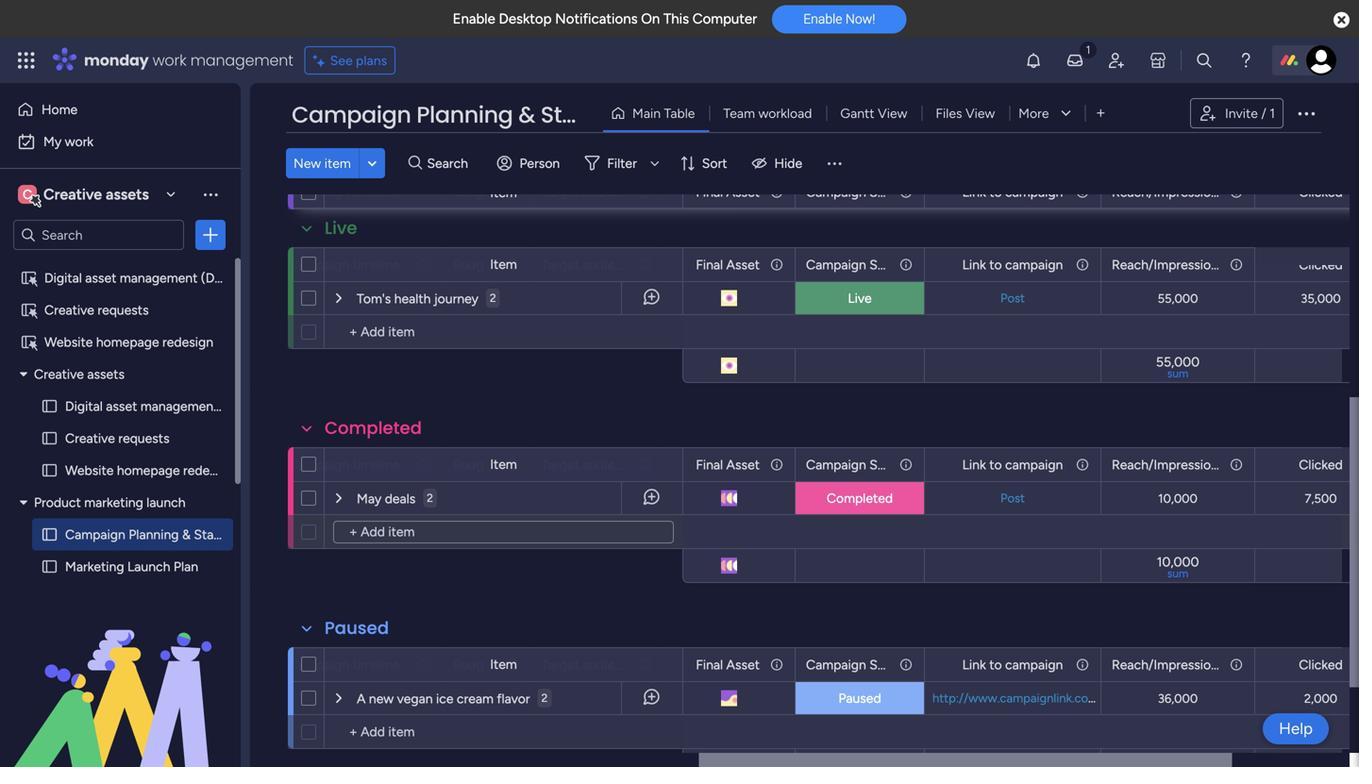 Task type: locate. For each thing, give the bounding box(es) containing it.
campaign timeline down 'live' field
[[289, 257, 400, 273]]

2 campaign timeline from the top
[[289, 257, 400, 273]]

& up person 'popup button'
[[519, 99, 535, 131]]

2 vertical spatial 2 button
[[538, 682, 552, 716]]

0 vertical spatial homepage
[[96, 334, 159, 350]]

0 vertical spatial completed
[[325, 416, 422, 440]]

filter button
[[577, 148, 666, 178]]

4 campaign from the top
[[1006, 657, 1063, 673]]

campaign timeline for fourth campaign timeline field from the top
[[289, 657, 400, 673]]

4 campaign status from the top
[[806, 657, 908, 673]]

public board image for creative requests
[[41, 430, 59, 448]]

campaign
[[1006, 184, 1063, 200], [1006, 257, 1063, 273], [1006, 457, 1063, 473], [1006, 657, 1063, 673]]

view
[[878, 105, 908, 121], [966, 105, 995, 121]]

1 horizontal spatial 2 button
[[486, 281, 500, 315]]

2 sum from the top
[[1168, 567, 1189, 581]]

view right files at the right top
[[966, 105, 995, 121]]

sort
[[702, 155, 728, 171]]

notifications
[[555, 10, 638, 27]]

2 post from the top
[[1001, 491, 1025, 506]]

1 vertical spatial 55,000
[[1157, 354, 1200, 370]]

1 vertical spatial work
[[65, 134, 94, 150]]

link to campaign for first link to campaign field from the top of the page
[[963, 184, 1063, 200]]

digital
[[44, 270, 82, 286], [65, 398, 103, 414]]

1 target audience from the top
[[542, 184, 637, 200]]

1 campaign status from the top
[[806, 184, 908, 200]]

1 vertical spatial + add item text field
[[334, 721, 674, 744]]

2 final from the top
[[696, 257, 723, 273]]

files
[[936, 105, 963, 121]]

website homepage redesign
[[44, 334, 213, 350], [65, 463, 234, 479]]

2 vertical spatial 2
[[542, 692, 548, 705]]

creative assets inside list box
[[34, 366, 125, 382]]

0 horizontal spatial 2
[[427, 491, 433, 505]]

Campaign timeline field
[[285, 182, 405, 203], [285, 254, 405, 275], [285, 455, 405, 475], [285, 655, 405, 676]]

2 budget from the top
[[453, 257, 496, 273]]

status for 4th campaign status field
[[870, 657, 908, 673]]

launch
[[127, 559, 170, 575]]

final
[[696, 184, 723, 200], [696, 257, 723, 273], [696, 457, 723, 473], [696, 657, 723, 673]]

budget field up + add item text field
[[448, 455, 500, 475]]

timeline up may
[[353, 457, 400, 473]]

public board image for marketing launch plan
[[41, 558, 59, 576]]

1 campaign from the top
[[1006, 184, 1063, 200]]

2
[[490, 291, 496, 305], [427, 491, 433, 505], [542, 692, 548, 705]]

Live field
[[320, 216, 362, 241]]

4 final asset from the top
[[696, 657, 760, 673]]

0 vertical spatial management
[[190, 50, 293, 71]]

plans
[[356, 52, 387, 68]]

3 asset from the top
[[727, 457, 760, 473]]

may deals
[[357, 491, 416, 507]]

2 right the deals
[[427, 491, 433, 505]]

1 budget from the top
[[453, 184, 496, 200]]

requests up launch
[[118, 431, 170, 447]]

options image
[[1295, 102, 1318, 125], [201, 226, 220, 245]]

0 vertical spatial post
[[1001, 291, 1025, 306]]

Campaign Status field
[[802, 182, 908, 203], [802, 254, 908, 275], [802, 455, 908, 475], [802, 655, 908, 676]]

2 campaign timeline field from the top
[[285, 254, 405, 275]]

1 vertical spatial assets
[[87, 366, 125, 382]]

3 target audience from the top
[[542, 457, 637, 473]]

1 vertical spatial planning
[[129, 527, 179, 543]]

more button
[[1010, 98, 1085, 128]]

0 vertical spatial asset
[[85, 270, 116, 286]]

creative
[[43, 186, 102, 203], [44, 302, 94, 318], [34, 366, 84, 382], [65, 431, 115, 447]]

home link
[[11, 94, 229, 125]]

2 public board under template workspace image from the top
[[20, 333, 38, 351]]

campaign planning & status up 'search' field on the top of the page
[[292, 99, 611, 131]]

3 to from the top
[[990, 457, 1002, 473]]

30-
[[594, 291, 612, 305], [590, 692, 609, 705], [637, 692, 655, 705]]

1 horizontal spatial campaign planning & status
[[292, 99, 611, 131]]

0 horizontal spatial men
[[569, 291, 591, 305]]

campaign status
[[806, 184, 908, 200], [806, 257, 908, 273], [806, 457, 908, 473], [806, 657, 908, 673]]

0 horizontal spatial campaign planning & status
[[65, 527, 232, 543]]

asset for 2nd final asset field from the bottom of the page
[[727, 457, 760, 473]]

planning up launch
[[129, 527, 179, 543]]

enable inside button
[[804, 11, 843, 27]]

link to campaign
[[963, 184, 1063, 200], [963, 257, 1063, 273], [963, 457, 1063, 473], [963, 657, 1063, 673]]

Final Asset field
[[691, 182, 765, 203], [691, 254, 765, 275], [691, 455, 765, 475], [691, 655, 765, 676]]

0 vertical spatial assets
[[106, 186, 149, 203]]

paused
[[325, 617, 389, 641], [839, 691, 882, 707]]

campaign planning & status
[[292, 99, 611, 131], [65, 527, 232, 543]]

men right women
[[612, 692, 634, 705]]

1 image
[[1080, 39, 1097, 60]]

enable
[[453, 10, 496, 27], [804, 11, 843, 27]]

1 item from the top
[[490, 185, 517, 201]]

0 vertical spatial planning
[[417, 99, 513, 131]]

2 + add item text field from the top
[[334, 721, 674, 744]]

0 vertical spatial 2 button
[[486, 281, 500, 315]]

Budget field
[[448, 182, 500, 203], [448, 254, 500, 275], [448, 455, 500, 475], [448, 655, 500, 676]]

assets
[[106, 186, 149, 203], [87, 366, 125, 382]]

& inside 'field'
[[519, 99, 535, 131]]

timeline up tom's
[[353, 257, 400, 273]]

0 vertical spatial men
[[569, 291, 591, 305]]

budget up + add item text field
[[453, 457, 496, 473]]

budget
[[453, 184, 496, 200], [453, 257, 496, 273], [453, 457, 496, 473], [453, 657, 496, 673]]

desktop
[[499, 10, 552, 27]]

2 target audience from the top
[[542, 257, 637, 273]]

2 enable from the left
[[804, 11, 843, 27]]

1 vertical spatial live
[[848, 290, 872, 306]]

1 vertical spatial website homepage redesign
[[65, 463, 234, 479]]

men right $30
[[569, 291, 591, 305]]

0 vertical spatial campaign planning & status
[[292, 99, 611, 131]]

+ add item text field down $30
[[334, 321, 674, 344]]

1 horizontal spatial &
[[519, 99, 535, 131]]

item up flavor
[[490, 657, 517, 673]]

0 horizontal spatial completed
[[325, 416, 422, 440]]

enable now! button
[[773, 5, 907, 33]]

0 horizontal spatial &
[[182, 527, 191, 543]]

0 horizontal spatial 2 button
[[423, 482, 437, 516]]

2 campaign status field from the top
[[802, 254, 908, 275]]

column information image
[[416, 185, 431, 200], [505, 185, 520, 200], [637, 185, 652, 200], [770, 185, 785, 200], [899, 185, 914, 200], [416, 257, 431, 272], [505, 257, 520, 272], [899, 257, 914, 272], [1229, 257, 1244, 272], [770, 457, 785, 473], [1229, 457, 1244, 473], [505, 658, 520, 673], [770, 658, 785, 673], [899, 658, 914, 673], [1075, 658, 1091, 673], [1229, 658, 1244, 673]]

2 reach/impressions from the top
[[1112, 257, 1225, 273]]

1 campaign status field from the top
[[802, 182, 908, 203]]

item
[[490, 185, 517, 201], [490, 256, 517, 272], [490, 457, 517, 473], [490, 657, 517, 673]]

Link to campaign field
[[958, 182, 1068, 203], [958, 254, 1068, 275], [958, 455, 1068, 475], [958, 655, 1068, 676]]

2 button for a new vegan ice cream flavor
[[538, 682, 552, 716]]

asset for 3rd final asset field from the bottom of the page
[[727, 257, 760, 273]]

monday work management
[[84, 50, 293, 71]]

1 vertical spatial post
[[1001, 491, 1025, 506]]

assets right caret down image
[[87, 366, 125, 382]]

0 vertical spatial live
[[325, 216, 357, 240]]

1 vertical spatial sum
[[1168, 567, 1189, 581]]

work for my
[[65, 134, 94, 150]]

timeline down angle down image
[[353, 184, 400, 200]]

this
[[664, 10, 689, 27]]

campaign timeline up may
[[289, 457, 400, 473]]

1 vertical spatial creative assets
[[34, 366, 125, 382]]

timeline up new
[[353, 657, 400, 673]]

team workload button
[[709, 98, 827, 128]]

0 vertical spatial digital asset management (dam)
[[44, 270, 239, 286]]

2 button right the deals
[[423, 482, 437, 516]]

1 vertical spatial campaign planning & status
[[65, 527, 232, 543]]

redesign
[[162, 334, 213, 350], [183, 463, 234, 479]]

4 link from the top
[[963, 657, 986, 673]]

2 link from the top
[[963, 257, 986, 273]]

0 vertical spatial paused
[[325, 617, 389, 641]]

4 final from the top
[[696, 657, 723, 673]]

3 budget field from the top
[[448, 455, 500, 475]]

3 campaign timeline field from the top
[[285, 455, 405, 475]]

sum
[[1168, 367, 1189, 381], [1168, 567, 1189, 581]]

1 vertical spatial &
[[182, 527, 191, 543]]

enable left desktop
[[453, 10, 496, 27]]

public board under template workspace image for digital asset management (dam)
[[20, 269, 38, 287]]

Campaign Planning & Status field
[[287, 99, 611, 131]]

1 vertical spatial men
[[612, 692, 634, 705]]

1 vertical spatial (dam)
[[222, 398, 260, 414]]

0 horizontal spatial enable
[[453, 10, 496, 27]]

2 horizontal spatial 2 button
[[538, 682, 552, 716]]

2 link to campaign field from the top
[[958, 254, 1068, 275]]

1 horizontal spatial paused
[[839, 691, 882, 707]]

budget up the cream
[[453, 657, 496, 673]]

1 vertical spatial paused
[[839, 691, 882, 707]]

1 public board image from the top
[[41, 398, 59, 415]]

1 horizontal spatial view
[[966, 105, 995, 121]]

campaign for fourth campaign status field from the bottom
[[806, 184, 867, 200]]

audience
[[583, 184, 637, 200], [583, 257, 637, 273], [583, 457, 637, 473], [583, 657, 637, 673]]

budget up $30
[[453, 257, 496, 273]]

link to campaign for 3rd link to campaign field
[[963, 457, 1063, 473]]

lottie animation image
[[0, 577, 241, 768]]

3 target from the top
[[542, 457, 580, 473]]

2 left women
[[542, 692, 548, 705]]

0 vertical spatial work
[[153, 50, 187, 71]]

link for fourth link to campaign field
[[963, 657, 986, 673]]

option
[[0, 261, 241, 265]]

0 vertical spatial website
[[44, 334, 93, 350]]

campaign timeline up a
[[289, 657, 400, 673]]

3 target audience field from the top
[[537, 455, 637, 475]]

final for 2nd final asset field from the bottom of the page
[[696, 457, 723, 473]]

management
[[190, 50, 293, 71], [120, 270, 198, 286], [141, 398, 218, 414]]

Clicked field
[[1295, 182, 1348, 203]]

55,000 for 55,000
[[1158, 291, 1199, 306]]

campaign timeline
[[289, 184, 400, 200], [289, 257, 400, 273], [289, 457, 400, 473], [289, 657, 400, 673]]

item down person 'popup button'
[[490, 185, 517, 201]]

0 vertical spatial 55,000
[[1158, 291, 1199, 306]]

1 link to campaign field from the top
[[958, 182, 1068, 203]]

column information image
[[1075, 185, 1091, 200], [1229, 185, 1244, 200], [637, 257, 652, 272], [770, 257, 785, 272], [1075, 257, 1091, 272], [416, 457, 431, 473], [505, 457, 520, 473], [637, 457, 652, 473], [899, 457, 914, 473], [1075, 457, 1091, 473], [416, 658, 431, 673], [637, 658, 652, 673]]

lottie animation element
[[0, 577, 241, 768]]

live
[[325, 216, 357, 240], [848, 290, 872, 306]]

1 target audience field from the top
[[537, 182, 637, 203]]

public board under template workspace image
[[20, 301, 38, 319]]

campaign timeline for second campaign timeline field from the bottom
[[289, 457, 400, 473]]

2 target from the top
[[542, 257, 580, 273]]

options image down workspace options image at the left top of the page
[[201, 226, 220, 245]]

1 vertical spatial public board under template workspace image
[[20, 333, 38, 351]]

0 vertical spatial + add item text field
[[334, 321, 674, 344]]

planning inside 'field'
[[417, 99, 513, 131]]

work right the my
[[65, 134, 94, 150]]

1 vertical spatial post link
[[997, 491, 1029, 506]]

10,000
[[1159, 491, 1198, 507], [1157, 554, 1200, 570]]

1 horizontal spatial work
[[153, 50, 187, 71]]

creative requests right public board under template workspace image
[[44, 302, 149, 318]]

campaign timeline field down 'live' field
[[285, 254, 405, 275]]

+ add item text field down flavor
[[334, 721, 674, 744]]

assets up search in workspace field on the top
[[106, 186, 149, 203]]

public board under template workspace image
[[20, 269, 38, 287], [20, 333, 38, 351]]

more
[[1019, 105, 1049, 121]]

work
[[153, 50, 187, 71], [65, 134, 94, 150]]

1 final asset from the top
[[696, 184, 760, 200]]

filter
[[607, 155, 637, 171]]

2 campaign status from the top
[[806, 257, 908, 273]]

campaign for campaign planning & status 'field'
[[292, 99, 411, 131]]

1 enable from the left
[[453, 10, 496, 27]]

(dam)
[[201, 270, 239, 286], [222, 398, 260, 414]]

0 vertical spatial creative assets
[[43, 186, 149, 203]]

enable left now!
[[804, 11, 843, 27]]

reach/impressions
[[1112, 184, 1225, 200], [1112, 257, 1225, 273], [1112, 457, 1225, 473], [1112, 657, 1225, 673]]

creative assets up search in workspace field on the top
[[43, 186, 149, 203]]

2 timeline from the top
[[353, 257, 400, 273]]

status for second campaign status field
[[870, 257, 908, 273]]

creative assets right caret down image
[[34, 366, 125, 382]]

budget field up the cream
[[448, 655, 500, 676]]

creative requests
[[44, 302, 149, 318], [65, 431, 170, 447]]

budget down 'search' field on the top of the page
[[453, 184, 496, 200]]

status
[[541, 99, 611, 131], [870, 184, 908, 200], [870, 257, 908, 273], [870, 457, 908, 473], [194, 527, 232, 543], [870, 657, 908, 673]]

timeline for second campaign timeline field
[[353, 257, 400, 273]]

1 public board under template workspace image from the top
[[20, 269, 38, 287]]

4 timeline from the top
[[353, 657, 400, 673]]

1 final asset field from the top
[[691, 182, 765, 203]]

campaign timeline for fourth campaign timeline field from the bottom of the page
[[289, 184, 400, 200]]

list box containing digital asset management (dam)
[[0, 258, 260, 707]]

3 campaign timeline from the top
[[289, 457, 400, 473]]

sum inside 10,000 sum
[[1168, 567, 1189, 581]]

completed inside "field"
[[325, 416, 422, 440]]

+ Add item text field
[[334, 321, 674, 344], [334, 721, 674, 744]]

monday marketplace image
[[1149, 51, 1168, 70]]

0 horizontal spatial options image
[[201, 226, 220, 245]]

list box
[[0, 258, 260, 707]]

1 horizontal spatial men
[[612, 692, 634, 705]]

0 vertical spatial requests
[[98, 302, 149, 318]]

&
[[519, 99, 535, 131], [182, 527, 191, 543]]

http://www.campaignlink.com
[[933, 691, 1099, 706]]

1 view from the left
[[878, 105, 908, 121]]

Paused field
[[320, 617, 394, 641]]

hide button
[[745, 148, 814, 178]]

0 vertical spatial digital
[[44, 270, 82, 286]]

0 vertical spatial 2
[[490, 291, 496, 305]]

1 vertical spatial 10,000
[[1157, 554, 1200, 570]]

campaign
[[292, 99, 411, 131], [289, 184, 350, 200], [806, 184, 867, 200], [289, 257, 350, 273], [806, 257, 867, 273], [289, 457, 350, 473], [806, 457, 867, 473], [65, 527, 125, 543], [289, 657, 350, 673], [806, 657, 867, 673]]

home
[[42, 101, 78, 118]]

0 horizontal spatial view
[[878, 105, 908, 121]]

0 vertical spatial &
[[519, 99, 535, 131]]

search everything image
[[1195, 51, 1214, 70]]

planning
[[417, 99, 513, 131], [129, 527, 179, 543]]

planning up 'search' field on the top of the page
[[417, 99, 513, 131]]

1 horizontal spatial enable
[[804, 11, 843, 27]]

0 vertical spatial post link
[[997, 291, 1029, 306]]

men
[[569, 291, 591, 305], [612, 692, 634, 705]]

Search field
[[422, 150, 479, 177]]

1 vertical spatial 2
[[427, 491, 433, 505]]

budget field down 'search' field on the top of the page
[[448, 182, 500, 203]]

post link
[[997, 291, 1029, 306], [997, 491, 1029, 506]]

launch
[[147, 495, 186, 511]]

a
[[357, 691, 366, 707]]

link to campaign for 3rd link to campaign field from the bottom
[[963, 257, 1063, 273]]

sum inside 55,000 sum
[[1168, 367, 1189, 381]]

1 target from the top
[[542, 184, 580, 200]]

link
[[963, 184, 986, 200], [963, 257, 986, 273], [963, 457, 986, 473], [963, 657, 986, 673]]

3 link from the top
[[963, 457, 986, 473]]

2 right journey
[[490, 291, 496, 305]]

public board under template workspace image down public board under template workspace image
[[20, 333, 38, 351]]

1 final from the top
[[696, 184, 723, 200]]

1 sum from the top
[[1168, 367, 1189, 381]]

files view button
[[922, 98, 1010, 128]]

enable desktop notifications on this computer
[[453, 10, 757, 27]]

digital asset management (dam)
[[44, 270, 239, 286], [65, 398, 260, 414]]

campaign timeline down item
[[289, 184, 400, 200]]

3 timeline from the top
[[353, 457, 400, 473]]

main table
[[633, 105, 695, 121]]

work inside option
[[65, 134, 94, 150]]

1 horizontal spatial 2
[[490, 291, 496, 305]]

asset for first final asset field from the bottom
[[727, 657, 760, 673]]

0 horizontal spatial paused
[[325, 617, 389, 641]]

2 button right flavor
[[538, 682, 552, 716]]

2 asset from the top
[[727, 257, 760, 273]]

asset
[[85, 270, 116, 286], [106, 398, 137, 414]]

4 link to campaign from the top
[[963, 657, 1063, 673]]

a new vegan ice cream flavor
[[357, 691, 530, 707]]

2 target audience field from the top
[[537, 254, 637, 275]]

options image right 1
[[1295, 102, 1318, 125]]

item up $30
[[490, 256, 517, 272]]

2 view from the left
[[966, 105, 995, 121]]

2 button right journey
[[486, 281, 500, 315]]

1 vertical spatial 2 button
[[423, 482, 437, 516]]

4 item from the top
[[490, 657, 517, 673]]

creative right workspace image
[[43, 186, 102, 203]]

campaign planning & status up launch
[[65, 527, 232, 543]]

0 vertical spatial public board under template workspace image
[[20, 269, 38, 287]]

1 asset from the top
[[727, 184, 760, 200]]

60
[[612, 291, 626, 305], [609, 692, 622, 705], [655, 692, 669, 705]]

0 vertical spatial sum
[[1168, 367, 1189, 381]]

3 link to campaign from the top
[[963, 457, 1063, 473]]

public board image
[[41, 398, 59, 415], [41, 430, 59, 448], [41, 526, 59, 544], [41, 558, 59, 576]]

homepage
[[96, 334, 159, 350], [117, 463, 180, 479]]

workspace options image
[[201, 185, 220, 204]]

campaign for 4th campaign status field
[[806, 657, 867, 673]]

requests down search in workspace field on the top
[[98, 302, 149, 318]]

3 final from the top
[[696, 457, 723, 473]]

3 reach/impressions field from the top
[[1108, 455, 1225, 475]]

4 public board image from the top
[[41, 558, 59, 576]]

1 horizontal spatial planning
[[417, 99, 513, 131]]

target audience for third target audience field from the top
[[542, 457, 637, 473]]

timeline for fourth campaign timeline field from the top
[[353, 657, 400, 673]]

0 horizontal spatial work
[[65, 134, 94, 150]]

women
[[549, 692, 588, 705]]

enable for enable desktop notifications on this computer
[[453, 10, 496, 27]]

post for 1st post 'link' from the bottom of the page
[[1001, 491, 1025, 506]]

campaign timeline field up may
[[285, 455, 405, 475]]

target for second target audience field
[[542, 257, 580, 273]]

assets inside workspace selection element
[[106, 186, 149, 203]]

target for 4th target audience field from the top of the page
[[542, 657, 580, 673]]

1 vertical spatial completed
[[827, 491, 893, 507]]

item up + add item text field
[[490, 457, 517, 473]]

public board under template workspace image up public board under template workspace image
[[20, 269, 38, 287]]

1 link from the top
[[963, 184, 986, 200]]

& inside list box
[[182, 527, 191, 543]]

4 link to campaign field from the top
[[958, 655, 1068, 676]]

0 vertical spatial (dam)
[[201, 270, 239, 286]]

timeline for fourth campaign timeline field from the bottom of the page
[[353, 184, 400, 200]]

asset
[[727, 184, 760, 200], [727, 257, 760, 273], [727, 457, 760, 473], [727, 657, 760, 673]]

campaign inside 'field'
[[292, 99, 411, 131]]

1 link to campaign from the top
[[963, 184, 1063, 200]]

4 asset from the top
[[727, 657, 760, 673]]

3 audience from the top
[[583, 457, 637, 473]]

new
[[369, 691, 394, 707]]

2 horizontal spatial 2
[[542, 692, 548, 705]]

link to campaign for fourth link to campaign field
[[963, 657, 1063, 673]]

& up plan
[[182, 527, 191, 543]]

to
[[990, 184, 1002, 200], [990, 257, 1002, 273], [990, 457, 1002, 473], [990, 657, 1002, 673]]

1 timeline from the top
[[353, 184, 400, 200]]

3 campaign status from the top
[[806, 457, 908, 473]]

budget field up $30
[[448, 254, 500, 275]]

campaign timeline field up a
[[285, 655, 405, 676]]

0 vertical spatial options image
[[1295, 102, 1318, 125]]

2 public board image from the top
[[41, 430, 59, 448]]

1 horizontal spatial live
[[848, 290, 872, 306]]

creative requests up marketing
[[65, 431, 170, 447]]

1 reach/impressions from the top
[[1112, 184, 1225, 200]]

final asset
[[696, 184, 760, 200], [696, 257, 760, 273], [696, 457, 760, 473], [696, 657, 760, 673]]

my work option
[[11, 127, 229, 157]]

campaign for second campaign timeline field
[[289, 257, 350, 273]]

2 vertical spatial management
[[141, 398, 218, 414]]

2 button
[[486, 281, 500, 315], [423, 482, 437, 516], [538, 682, 552, 716]]

0 horizontal spatial live
[[325, 216, 357, 240]]

0 horizontal spatial planning
[[129, 527, 179, 543]]

1 budget field from the top
[[448, 182, 500, 203]]

1 + add item text field from the top
[[334, 321, 674, 344]]

view for gantt view
[[878, 105, 908, 121]]

Reach/Impressions field
[[1108, 182, 1225, 203], [1108, 254, 1225, 275], [1108, 455, 1225, 475], [1108, 655, 1225, 676]]

help
[[1280, 719, 1313, 739]]

target for third target audience field from the top
[[542, 457, 580, 473]]

work right monday
[[153, 50, 187, 71]]

view right gantt
[[878, 105, 908, 121]]

0 vertical spatial 10,000
[[1159, 491, 1198, 507]]

4 target from the top
[[542, 657, 580, 673]]

Target audience field
[[537, 182, 637, 203], [537, 254, 637, 275], [537, 455, 637, 475], [537, 655, 637, 676]]

campaign timeline field down item
[[285, 182, 405, 203]]

workspace image
[[18, 184, 37, 205]]

2 button for tom's health journey
[[486, 281, 500, 315]]



Task type: describe. For each thing, give the bounding box(es) containing it.
c
[[23, 186, 32, 203]]

invite members image
[[1108, 51, 1126, 70]]

campaign status for second campaign status field
[[806, 257, 908, 273]]

2 audience from the top
[[583, 257, 637, 273]]

now!
[[846, 11, 876, 27]]

creative inside workspace selection element
[[43, 186, 102, 203]]

product
[[34, 495, 81, 511]]

status for 3rd campaign status field
[[870, 457, 908, 473]]

public board image for campaign planning & status
[[41, 526, 59, 544]]

3 budget from the top
[[453, 457, 496, 473]]

live inside field
[[325, 216, 357, 240]]

4 final asset field from the top
[[691, 655, 765, 676]]

http://www.campaignlink.com link
[[929, 691, 1103, 706]]

$30
[[476, 291, 497, 306]]

public board image for digital asset management (dam)
[[41, 398, 59, 415]]

0 vertical spatial men 30-60
[[569, 291, 626, 305]]

4 campaign status field from the top
[[802, 655, 908, 676]]

caret down image
[[20, 496, 27, 509]]

$20
[[475, 554, 498, 570]]

Scheduled field
[[320, 144, 421, 169]]

notifications image
[[1024, 51, 1043, 70]]

link for 3rd link to campaign field
[[963, 457, 986, 473]]

1 vertical spatial management
[[120, 270, 198, 286]]

select product image
[[17, 51, 36, 70]]

clicked
[[1299, 184, 1343, 200]]

1 vertical spatial men 30-60
[[612, 692, 669, 705]]

ice
[[436, 691, 454, 707]]

hide
[[775, 155, 803, 171]]

4 reach/impressions from the top
[[1112, 657, 1225, 673]]

1 post link from the top
[[997, 291, 1029, 306]]

4 to from the top
[[990, 657, 1002, 673]]

Completed field
[[320, 416, 427, 441]]

2 campaign from the top
[[1006, 257, 1063, 273]]

angle down image
[[368, 156, 377, 170]]

computer
[[693, 10, 757, 27]]

sort button
[[672, 148, 739, 178]]

3 final asset field from the top
[[691, 455, 765, 475]]

v2 search image
[[409, 153, 422, 174]]

main
[[633, 105, 661, 121]]

1 campaign timeline field from the top
[[285, 182, 405, 203]]

marketing
[[65, 559, 124, 575]]

1 vertical spatial redesign
[[183, 463, 234, 479]]

55,000 sum
[[1157, 354, 1200, 381]]

invite
[[1225, 105, 1258, 121]]

public board under template workspace image for website homepage redesign
[[20, 333, 38, 351]]

home option
[[11, 94, 229, 125]]

campaign status for fourth campaign status field from the bottom
[[806, 184, 908, 200]]

team
[[724, 105, 755, 121]]

vegan
[[397, 691, 433, 707]]

plan
[[174, 559, 198, 575]]

4 budget field from the top
[[448, 655, 500, 676]]

1
[[1270, 105, 1276, 121]]

1 vertical spatial asset
[[106, 398, 137, 414]]

2 final asset from the top
[[696, 257, 760, 273]]

target audience for 4th target audience field from the bottom of the page
[[542, 184, 637, 200]]

my work link
[[11, 127, 229, 157]]

arrow down image
[[644, 152, 666, 175]]

john smith image
[[1307, 45, 1337, 76]]

scheduled
[[325, 144, 417, 169]]

menu image
[[825, 154, 844, 173]]

enable for enable now!
[[804, 11, 843, 27]]

product marketing launch
[[34, 495, 186, 511]]

campaign status for 3rd campaign status field
[[806, 457, 908, 473]]

add view image
[[1097, 106, 1105, 120]]

0 vertical spatial redesign
[[162, 334, 213, 350]]

asset for first final asset field from the top of the page
[[727, 184, 760, 200]]

campaign planning & status inside campaign planning & status 'field'
[[292, 99, 611, 131]]

journey
[[434, 291, 479, 307]]

team workload
[[724, 105, 812, 121]]

status inside 'field'
[[541, 99, 611, 131]]

2 for tom's health journey
[[490, 291, 496, 305]]

status for fourth campaign status field from the bottom
[[870, 184, 908, 200]]

see plans
[[330, 52, 387, 68]]

36,000
[[1158, 692, 1198, 707]]

gantt view
[[841, 105, 908, 121]]

0 vertical spatial website homepage redesign
[[44, 334, 213, 350]]

1 vertical spatial options image
[[201, 226, 220, 245]]

person
[[520, 155, 560, 171]]

+ Add item text field
[[333, 521, 674, 544]]

paused inside field
[[325, 617, 389, 641]]

campaign status for 4th campaign status field
[[806, 657, 908, 673]]

2 item from the top
[[490, 256, 517, 272]]

cream
[[457, 691, 494, 707]]

dapulse close image
[[1334, 11, 1350, 30]]

my work
[[43, 134, 94, 150]]

10,000 for 10,000
[[1159, 491, 1198, 507]]

help button
[[1263, 714, 1329, 745]]

deals
[[385, 491, 416, 507]]

4 target audience field from the top
[[537, 655, 637, 676]]

help image
[[1237, 51, 1256, 70]]

creative up the product marketing launch
[[65, 431, 115, 447]]

4 budget from the top
[[453, 657, 496, 673]]

campaign for second campaign timeline field from the bottom
[[289, 457, 350, 473]]

update feed image
[[1066, 51, 1085, 70]]

person button
[[490, 148, 571, 178]]

timeline for second campaign timeline field from the bottom
[[353, 457, 400, 473]]

workspace selection element
[[18, 183, 152, 208]]

on
[[641, 10, 660, 27]]

2 button for may deals
[[423, 482, 437, 516]]

1 vertical spatial creative requests
[[65, 431, 170, 447]]

1 reach/impressions field from the top
[[1108, 182, 1225, 203]]

target audience for second target audience field
[[542, 257, 637, 273]]

2 to from the top
[[990, 257, 1002, 273]]

1 vertical spatial digital asset management (dam)
[[65, 398, 260, 414]]

work for monday
[[153, 50, 187, 71]]

4 audience from the top
[[583, 657, 637, 673]]

3 campaign status field from the top
[[802, 455, 908, 475]]

4 campaign timeline field from the top
[[285, 655, 405, 676]]

1 horizontal spatial options image
[[1295, 102, 1318, 125]]

see plans button
[[305, 46, 396, 75]]

view for files view
[[966, 105, 995, 121]]

main table button
[[603, 98, 709, 128]]

/
[[1262, 105, 1267, 121]]

link for 3rd link to campaign field from the bottom
[[963, 257, 986, 273]]

link for first link to campaign field from the top of the page
[[963, 184, 986, 200]]

tom's health journey
[[357, 291, 479, 307]]

creative right caret down image
[[34, 366, 84, 382]]

new item
[[294, 155, 351, 171]]

women 30-60
[[549, 692, 622, 705]]

target for 4th target audience field from the bottom of the page
[[542, 184, 580, 200]]

1 audience from the top
[[583, 184, 637, 200]]

campaign for 3rd campaign status field
[[806, 457, 867, 473]]

1 vertical spatial digital
[[65, 398, 103, 414]]

post for 2nd post 'link' from the bottom of the page
[[1001, 291, 1025, 306]]

2 reach/impressions field from the top
[[1108, 254, 1225, 275]]

files view
[[936, 105, 995, 121]]

campaign for fourth campaign timeline field from the bottom of the page
[[289, 184, 350, 200]]

may
[[357, 491, 382, 507]]

campaign timeline for second campaign timeline field
[[289, 257, 400, 273]]

new item button
[[286, 148, 359, 178]]

health
[[394, 291, 431, 307]]

new
[[294, 155, 321, 171]]

2 for may deals
[[427, 491, 433, 505]]

invite / 1 button
[[1191, 98, 1284, 128]]

marketing
[[84, 495, 143, 511]]

invite / 1
[[1225, 105, 1276, 121]]

target audience for 4th target audience field from the top of the page
[[542, 657, 637, 673]]

tom's
[[357, 291, 391, 307]]

final for 3rd final asset field from the bottom of the page
[[696, 257, 723, 273]]

monday
[[84, 50, 149, 71]]

3 reach/impressions from the top
[[1112, 457, 1225, 473]]

1 vertical spatial requests
[[118, 431, 170, 447]]

3 campaign from the top
[[1006, 457, 1063, 473]]

1 vertical spatial website
[[65, 463, 114, 479]]

creative right public board under template workspace image
[[44, 302, 94, 318]]

workload
[[759, 105, 812, 121]]

see
[[330, 52, 353, 68]]

final for first final asset field from the top of the page
[[696, 184, 723, 200]]

sum for 55,000
[[1168, 367, 1189, 381]]

campaign for fourth campaign timeline field from the top
[[289, 657, 350, 673]]

caret down image
[[20, 368, 27, 381]]

gantt view button
[[827, 98, 922, 128]]

enable now!
[[804, 11, 876, 27]]

10,000 for 10,000 sum
[[1157, 554, 1200, 570]]

final for first final asset field from the bottom
[[696, 657, 723, 673]]

3 final asset from the top
[[696, 457, 760, 473]]

table
[[664, 105, 695, 121]]

3 link to campaign field from the top
[[958, 455, 1068, 475]]

marketing launch plan
[[65, 559, 198, 575]]

4 reach/impressions field from the top
[[1108, 655, 1225, 676]]

3 item from the top
[[490, 457, 517, 473]]

2 for a new vegan ice cream flavor
[[542, 692, 548, 705]]

public board image
[[41, 462, 59, 480]]

55,000 for 55,000 sum
[[1157, 354, 1200, 370]]

sum for 10,000
[[1168, 567, 1189, 581]]

$300
[[472, 692, 501, 707]]

Search in workspace field
[[40, 224, 158, 246]]

1 vertical spatial homepage
[[117, 463, 180, 479]]

creative assets inside workspace selection element
[[43, 186, 149, 203]]

2 final asset field from the top
[[691, 254, 765, 275]]

0 vertical spatial creative requests
[[44, 302, 149, 318]]

campaign for second campaign status field
[[806, 257, 867, 273]]

gantt
[[841, 105, 875, 121]]

my
[[43, 134, 62, 150]]

2 post link from the top
[[997, 491, 1029, 506]]

1 to from the top
[[990, 184, 1002, 200]]

10,000 sum
[[1157, 554, 1200, 581]]

flavor
[[497, 691, 530, 707]]

item
[[325, 155, 351, 171]]

1 horizontal spatial completed
[[827, 491, 893, 507]]

2 budget field from the top
[[448, 254, 500, 275]]



Task type: vqa. For each thing, say whether or not it's contained in the screenshot.
of associated with This
no



